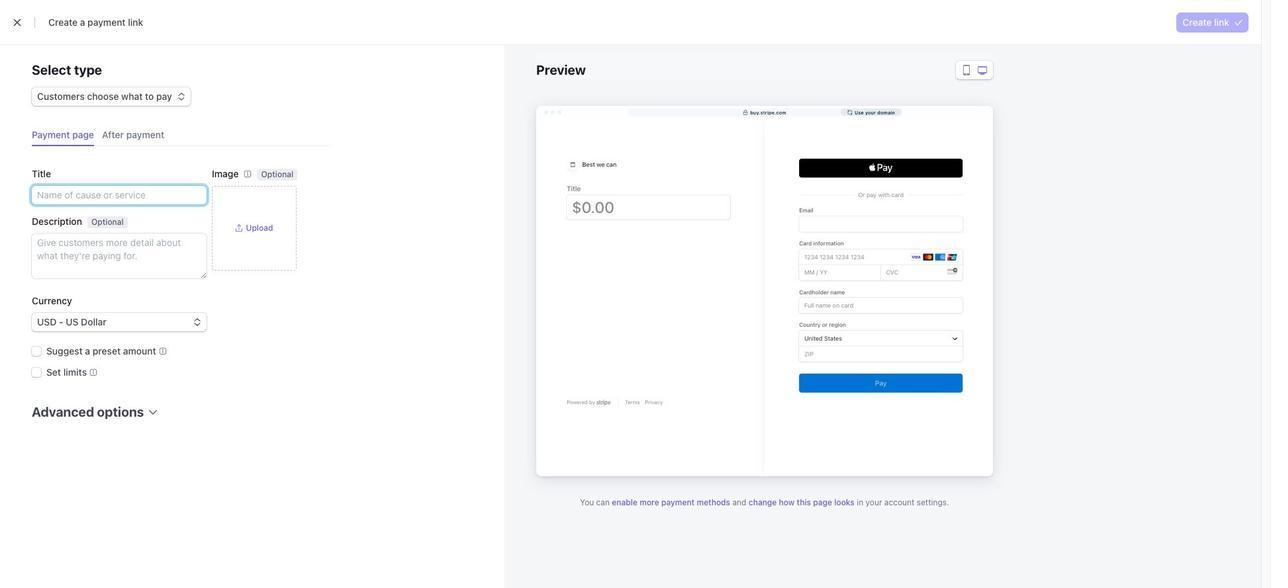 Task type: vqa. For each thing, say whether or not it's contained in the screenshot.
GIVE CUSTOMERS MORE DETAIL ABOUT WHAT THEY'RE PAYING FOR. text box
yes



Task type: locate. For each thing, give the bounding box(es) containing it.
tab panel
[[21, 146, 330, 440]]

payment link settings tab list
[[26, 125, 330, 146]]

Give customers more detail about what they're paying for. text field
[[32, 234, 207, 279]]



Task type: describe. For each thing, give the bounding box(es) containing it.
Name of cause or service text field
[[32, 186, 207, 205]]



